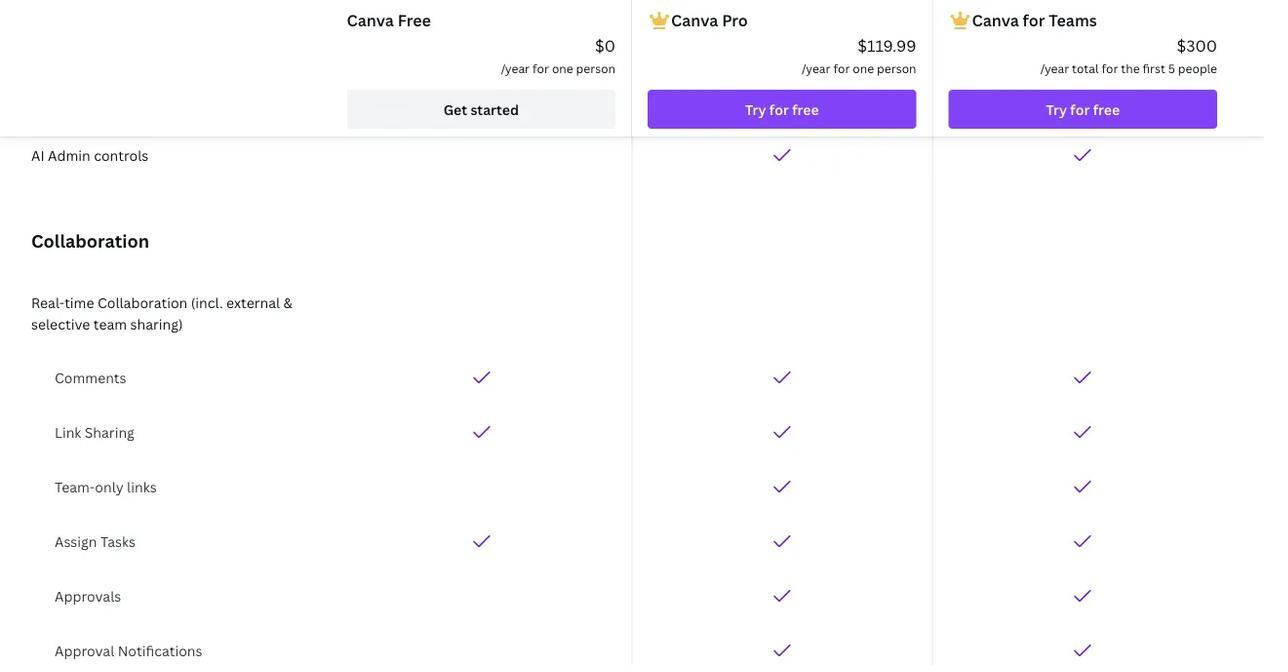 Task type: locate. For each thing, give the bounding box(es) containing it.
try for free button
[[648, 90, 917, 129], [949, 90, 1218, 129]]

canva
[[347, 10, 394, 31], [672, 10, 719, 31], [973, 10, 1020, 31]]

for
[[1023, 10, 1046, 31], [533, 60, 549, 76], [834, 60, 851, 76], [1102, 60, 1119, 76], [770, 100, 789, 119], [1071, 100, 1090, 119]]

2 try for free from the left
[[1047, 100, 1120, 119]]

external
[[227, 293, 280, 312]]

collaboration up sharing)
[[98, 293, 188, 312]]

only
[[95, 478, 124, 496]]

free
[[793, 100, 819, 119], [1094, 100, 1120, 119]]

/year inside $0 /year for one person
[[501, 60, 530, 76]]

real-
[[31, 293, 65, 312]]

0 horizontal spatial try
[[746, 100, 767, 119]]

person inside $0 /year for one person
[[576, 60, 616, 76]]

canva left free
[[347, 10, 394, 31]]

1 horizontal spatial try for free
[[1047, 100, 1120, 119]]

2 person from the left
[[877, 60, 917, 76]]

tasks
[[100, 532, 136, 551]]

get
[[444, 100, 468, 119]]

one inside $0 /year for one person
[[552, 60, 574, 76]]

0 horizontal spatial canva
[[347, 10, 394, 31]]

person down $0
[[576, 60, 616, 76]]

person inside $119.99 /year for one person
[[877, 60, 917, 76]]

approval
[[55, 642, 114, 660]]

1 try from the left
[[746, 100, 767, 119]]

sharing)
[[130, 315, 183, 333]]

0 horizontal spatial one
[[552, 60, 574, 76]]

$300 /year total for the first 5 people
[[1041, 35, 1218, 76]]

1 horizontal spatial try for free button
[[949, 90, 1218, 129]]

collaboration up time
[[31, 229, 149, 253]]

get started button
[[347, 90, 616, 129]]

people
[[1179, 60, 1218, 76]]

try for for
[[1047, 100, 1068, 119]]

canva left pro
[[672, 10, 719, 31]]

0 horizontal spatial free
[[793, 100, 819, 119]]

1 horizontal spatial try
[[1047, 100, 1068, 119]]

2 try for free button from the left
[[949, 90, 1218, 129]]

for inside $300 /year total for the first 5 people
[[1102, 60, 1119, 76]]

one for $0
[[552, 60, 574, 76]]

$0
[[595, 35, 616, 56]]

try for free button down $119.99 /year for one person
[[648, 90, 917, 129]]

/year inside $300 /year total for the first 5 people
[[1041, 60, 1070, 76]]

free down $119.99 /year for one person
[[793, 100, 819, 119]]

$119.99
[[858, 35, 917, 56]]

1 one from the left
[[552, 60, 574, 76]]

link sharing
[[55, 423, 135, 442]]

2 try from the left
[[1047, 100, 1068, 119]]

3 /year from the left
[[1041, 60, 1070, 76]]

1 horizontal spatial /year
[[802, 60, 831, 76]]

1 free from the left
[[793, 100, 819, 119]]

ai admin controls
[[31, 146, 149, 164]]

2 free from the left
[[1094, 100, 1120, 119]]

3 canva from the left
[[973, 10, 1020, 31]]

real-time collaboration (incl. external & selective team sharing)
[[31, 293, 293, 333]]

try for free down total
[[1047, 100, 1120, 119]]

1 horizontal spatial person
[[877, 60, 917, 76]]

1 try for free button from the left
[[648, 90, 917, 129]]

collaboration
[[31, 229, 149, 253], [98, 293, 188, 312]]

notifications
[[118, 642, 203, 660]]

2 /year from the left
[[802, 60, 831, 76]]

1 try for free from the left
[[746, 100, 819, 119]]

try down $300 /year total for the first 5 people at the right top of page
[[1047, 100, 1068, 119]]

2 horizontal spatial /year
[[1041, 60, 1070, 76]]

assign tasks
[[55, 532, 136, 551]]

/year
[[501, 60, 530, 76], [802, 60, 831, 76], [1041, 60, 1070, 76]]

try for free for canva for teams
[[1047, 100, 1120, 119]]

time
[[65, 293, 94, 312]]

one
[[552, 60, 574, 76], [853, 60, 875, 76]]

1 horizontal spatial free
[[1094, 100, 1120, 119]]

2 horizontal spatial canva
[[973, 10, 1020, 31]]

one down $119.99
[[853, 60, 875, 76]]

1 person from the left
[[576, 60, 616, 76]]

try for free
[[746, 100, 819, 119], [1047, 100, 1120, 119]]

links
[[127, 478, 157, 496]]

2 canva from the left
[[672, 10, 719, 31]]

2 one from the left
[[853, 60, 875, 76]]

one inside $119.99 /year for one person
[[853, 60, 875, 76]]

one up the get started button in the top left of the page
[[552, 60, 574, 76]]

0 vertical spatial collaboration
[[31, 229, 149, 253]]

collaboration inside real-time collaboration (incl. external & selective team sharing)
[[98, 293, 188, 312]]

1 horizontal spatial one
[[853, 60, 875, 76]]

0 horizontal spatial person
[[576, 60, 616, 76]]

/year for $0
[[501, 60, 530, 76]]

the
[[1122, 60, 1141, 76]]

person down $119.99
[[877, 60, 917, 76]]

1 canva from the left
[[347, 10, 394, 31]]

canva for canva for teams
[[973, 10, 1020, 31]]

0 horizontal spatial /year
[[501, 60, 530, 76]]

try for free down $119.99 /year for one person
[[746, 100, 819, 119]]

0 horizontal spatial try for free button
[[648, 90, 917, 129]]

1 /year from the left
[[501, 60, 530, 76]]

assign
[[55, 532, 97, 551]]

try for free button down total
[[949, 90, 1218, 129]]

person
[[576, 60, 616, 76], [877, 60, 917, 76]]

1 horizontal spatial canva
[[672, 10, 719, 31]]

try down pro
[[746, 100, 767, 119]]

get started
[[444, 100, 519, 119]]

team
[[93, 315, 127, 333]]

0 horizontal spatial try for free
[[746, 100, 819, 119]]

first
[[1143, 60, 1166, 76]]

try for free button for canva pro
[[648, 90, 917, 129]]

team-only links
[[55, 478, 157, 496]]

try
[[746, 100, 767, 119], [1047, 100, 1068, 119]]

/year inside $119.99 /year for one person
[[802, 60, 831, 76]]

1 vertical spatial collaboration
[[98, 293, 188, 312]]

canva left teams
[[973, 10, 1020, 31]]

canva for canva pro
[[672, 10, 719, 31]]

free down total
[[1094, 100, 1120, 119]]



Task type: describe. For each thing, give the bounding box(es) containing it.
(incl.
[[191, 293, 223, 312]]

&
[[284, 293, 293, 312]]

link
[[55, 423, 81, 442]]

/year for $119.99
[[802, 60, 831, 76]]

canva for canva free
[[347, 10, 394, 31]]

one for $119.99
[[853, 60, 875, 76]]

canva for teams
[[973, 10, 1098, 31]]

admin
[[48, 146, 90, 164]]

$119.99 /year for one person
[[802, 35, 917, 76]]

approvals
[[55, 587, 121, 606]]

controls
[[94, 146, 149, 164]]

total
[[1073, 60, 1099, 76]]

approval notifications
[[55, 642, 203, 660]]

free
[[398, 10, 431, 31]]

free for $300
[[1094, 100, 1120, 119]]

try for free button for canva for teams
[[949, 90, 1218, 129]]

/year for $300
[[1041, 60, 1070, 76]]

$0 /year for one person
[[501, 35, 616, 76]]

for inside $0 /year for one person
[[533, 60, 549, 76]]

for inside $119.99 /year for one person
[[834, 60, 851, 76]]

canva pro
[[672, 10, 748, 31]]

ai
[[31, 146, 45, 164]]

canva free
[[347, 10, 431, 31]]

teams
[[1049, 10, 1098, 31]]

selective
[[31, 315, 90, 333]]

try for free for canva pro
[[746, 100, 819, 119]]

sharing
[[85, 423, 135, 442]]

person for $0
[[576, 60, 616, 76]]

free for $119.99
[[793, 100, 819, 119]]

pro
[[722, 10, 748, 31]]

$300
[[1177, 35, 1218, 56]]

comments
[[55, 368, 126, 387]]

started
[[471, 100, 519, 119]]

5
[[1169, 60, 1176, 76]]

try for pro
[[746, 100, 767, 119]]

team-
[[55, 478, 95, 496]]

person for $119.99
[[877, 60, 917, 76]]



Task type: vqa. For each thing, say whether or not it's contained in the screenshot.
first one from right
yes



